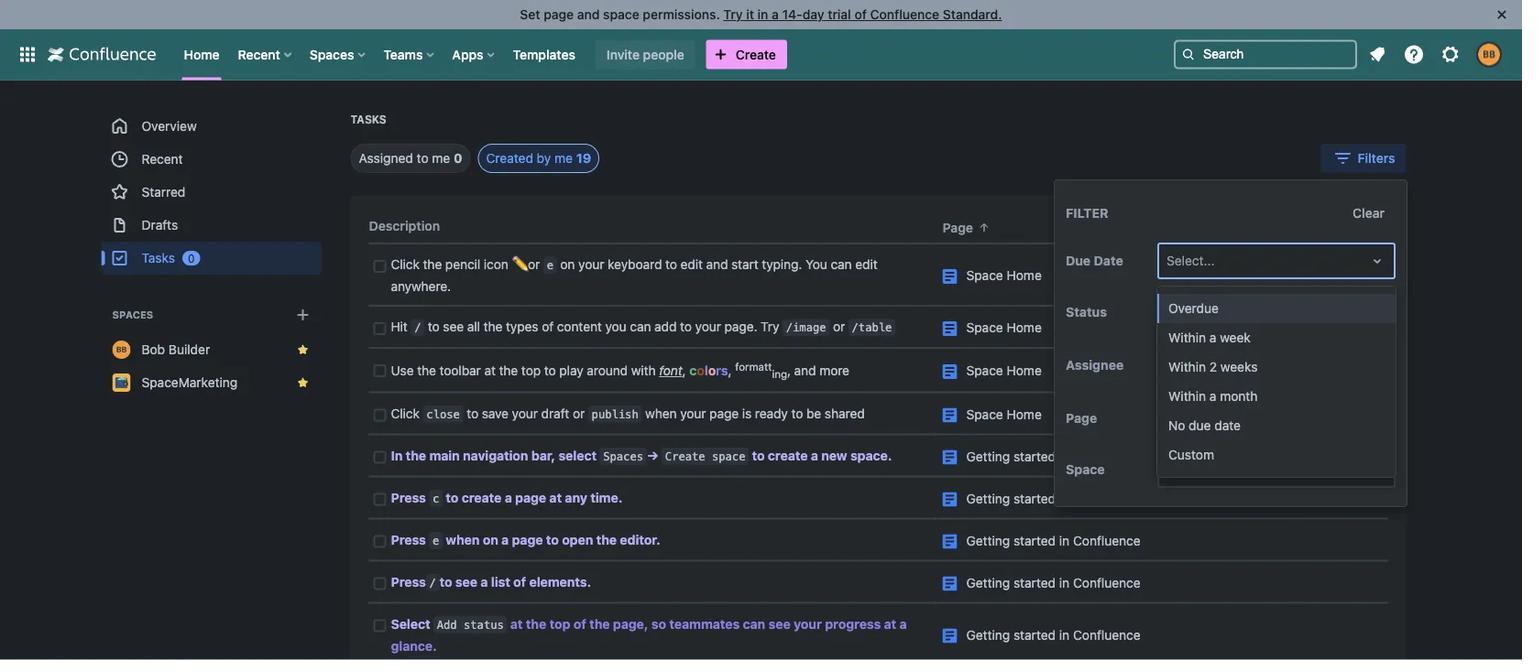 Task type: describe. For each thing, give the bounding box(es) containing it.
in for when on a page to open the editor.
[[1059, 533, 1070, 548]]

5 getting started in confluence from the top
[[966, 628, 1141, 643]]

1 page title icon image from the top
[[942, 269, 957, 284]]

overdue
[[1168, 301, 1219, 316]]

overview link
[[101, 110, 321, 143]]

0 vertical spatial page
[[942, 220, 973, 236]]

builder
[[169, 342, 210, 357]]

your right save on the left bottom of page
[[512, 406, 538, 421]]

of right types on the left of page
[[542, 319, 554, 334]]

formatt
[[735, 361, 772, 373]]

3 page title icon image from the top
[[942, 365, 957, 380]]

getting started in confluence link for any
[[966, 491, 1141, 506]]

add
[[654, 319, 677, 334]]

1 horizontal spatial date
[[1331, 220, 1360, 236]]

save
[[482, 406, 509, 421]]

5 started from the top
[[1014, 628, 1056, 643]]

content
[[557, 319, 602, 334]]

trial
[[828, 7, 851, 22]]

clear button
[[1342, 199, 1396, 228]]

14-
[[782, 7, 802, 22]]

you
[[605, 319, 626, 334]]

spaces button
[[304, 40, 372, 69]]

at inside use the toolbar at the top to play around with font , c o l o r s , formatt ing , and more
[[484, 363, 496, 379]]

e inside press e when on a page to open the editor.
[[432, 534, 439, 547]]

see for all
[[443, 319, 464, 334]]

can inside on your keyboard to edit and start typing. you can edit anywhere.
[[831, 257, 852, 272]]

me for by
[[554, 151, 573, 166]]

top inside use the toolbar at the top to play around with font , c o l o r s , formatt ing , and more
[[521, 363, 541, 379]]

close image
[[1491, 4, 1513, 26]]

recent button
[[232, 40, 299, 69]]

1 getting from the top
[[966, 449, 1010, 464]]

unstar this space image
[[296, 376, 310, 390]]

1 edit from the left
[[680, 257, 703, 272]]

status
[[1066, 305, 1107, 320]]

more
[[819, 363, 849, 379]]

1 vertical spatial due
[[1066, 253, 1091, 268]]

home for to save your draft or
[[1007, 407, 1042, 422]]

or right "✏️"
[[528, 257, 540, 272]]

you
[[806, 257, 827, 272]]

page,
[[613, 617, 648, 632]]

help icon image
[[1403, 44, 1425, 66]]

banner containing home
[[0, 29, 1522, 81]]

6 page title icon image from the top
[[942, 493, 957, 507]]

within for within a month
[[1168, 389, 1206, 404]]

month
[[1220, 389, 1258, 404]]

search
[[1165, 358, 1206, 373]]

a left month
[[1209, 389, 1216, 404]]

starred link
[[101, 176, 321, 209]]

invite
[[607, 47, 640, 62]]

started for open
[[1014, 533, 1056, 548]]

a left new
[[811, 448, 818, 463]]

confluence for →
[[1073, 449, 1141, 464]]

your left page.
[[695, 319, 721, 334]]

draft
[[541, 406, 569, 421]]

within for within a week
[[1168, 330, 1206, 345]]

1 vertical spatial due date
[[1066, 253, 1123, 268]]

notification icon image
[[1366, 44, 1388, 66]]

use the toolbar at the top to play around with font , c o l o r s , formatt ing , and more
[[391, 361, 849, 381]]

page down press c to create a page at any time.
[[512, 532, 543, 547]]

1 started from the top
[[1014, 449, 1056, 464]]

the right all
[[484, 319, 502, 334]]

templates
[[513, 47, 575, 62]]

1 vertical spatial on
[[483, 532, 498, 547]]

so
[[651, 617, 666, 632]]

see for a
[[455, 575, 477, 590]]

to left be
[[791, 406, 803, 421]]

1 horizontal spatial create
[[768, 448, 808, 463]]

search or select by name
[[1165, 358, 1315, 373]]

1 vertical spatial page
[[1066, 411, 1097, 426]]

apps button
[[447, 40, 502, 69]]

your inside on your keyboard to edit and start typing. you can edit anywhere.
[[578, 257, 604, 272]]

space for ,
[[966, 364, 1003, 379]]

anywhere.
[[391, 279, 451, 294]]

0 vertical spatial due
[[1304, 220, 1328, 236]]

status
[[464, 619, 504, 632]]

any
[[565, 490, 587, 505]]

types
[[506, 319, 538, 334]]

of inside at the top of the page, so teammates can see your progress at a glance.
[[573, 617, 586, 632]]

0 vertical spatial due date
[[1304, 220, 1360, 236]]

home inside home link
[[184, 47, 220, 62]]

0 horizontal spatial and
[[577, 7, 600, 22]]

to down main
[[446, 490, 458, 505]]

filter
[[1066, 206, 1108, 221]]

all
[[467, 319, 480, 334]]

a left list
[[481, 575, 488, 590]]

space for when your page is ready to be shared
[[966, 407, 1003, 422]]

clear
[[1353, 206, 1385, 221]]

unstar this space image
[[296, 343, 310, 357]]

a down "navigation"
[[505, 490, 512, 505]]

templates link
[[507, 40, 581, 69]]

play
[[559, 363, 583, 379]]

confluence for when on a page to open the editor.
[[1073, 533, 1141, 548]]

space for or
[[966, 320, 1003, 335]]

create button
[[706, 40, 787, 69]]

around
[[587, 363, 628, 379]]

confluence for at the top of the page, so teammates can see your progress at a glance.
[[1073, 628, 1141, 643]]

2 , from the left
[[728, 363, 732, 379]]

press / to see a list of elements.
[[391, 575, 591, 590]]

in the main navigation bar, select spaces → create space to create a new space.
[[391, 448, 892, 463]]

spaces inside in the main navigation bar, select spaces → create space to create a new space.
[[603, 450, 643, 463]]

press for to see a list of elements.
[[391, 575, 426, 590]]

to left save on the left bottom of page
[[467, 406, 478, 421]]

click the pencil icon ✏️ or e
[[391, 257, 553, 272]]

hit / to see all the types of content you can add to your page. try /image or /table
[[391, 319, 892, 334]]

drafts link
[[101, 209, 321, 242]]

home for to see all the types of content you can add to your page. try
[[1007, 320, 1042, 335]]

select
[[391, 617, 430, 632]]

the right the open
[[596, 532, 617, 547]]

standard.
[[943, 7, 1002, 22]]

to inside use the toolbar at the top to play around with font , c o l o r s , formatt ing , and more
[[544, 363, 556, 379]]

4 page title icon image from the top
[[942, 408, 957, 423]]

started for elements.
[[1014, 575, 1056, 591]]

click for close
[[391, 406, 420, 421]]

press c to create a page at any time.
[[391, 490, 623, 505]]

within 2 weeks
[[1168, 360, 1258, 375]]

7 page title icon image from the top
[[942, 535, 957, 549]]

to up select add status
[[439, 575, 452, 590]]

a left week
[[1209, 330, 1216, 345]]

bob
[[142, 342, 165, 357]]

keyboard
[[608, 257, 662, 272]]

c inside use the toolbar at the top to play around with font , c o l o r s , formatt ing , and more
[[689, 363, 697, 379]]

try it in a 14-day trial of confluence standard. link
[[723, 7, 1002, 22]]

navigation
[[463, 448, 528, 463]]

the right use
[[417, 363, 436, 379]]

0 horizontal spatial create
[[462, 490, 502, 505]]

space home link for ,
[[966, 364, 1042, 379]]

the up save on the left bottom of page
[[499, 363, 518, 379]]

r
[[716, 363, 721, 379]]

✏️
[[512, 257, 525, 272]]

description
[[369, 219, 440, 234]]

confluence for to create a page at any time.
[[1073, 491, 1141, 506]]

/ for hit
[[414, 321, 421, 334]]

the down elements.
[[526, 617, 546, 632]]

2 page title icon image from the top
[[942, 322, 957, 336]]

at right 'status'
[[510, 617, 523, 632]]

add
[[437, 619, 457, 632]]

1 horizontal spatial select
[[1225, 358, 1261, 373]]

/image
[[786, 321, 826, 334]]

5 getting from the top
[[966, 628, 1010, 643]]

page up press e when on a page to open the editor.
[[515, 490, 546, 505]]

press e when on a page to open the editor.
[[391, 532, 660, 547]]

space home link for or
[[966, 320, 1042, 335]]

l
[[704, 363, 708, 379]]

glance.
[[391, 639, 437, 654]]

c inside press c to create a page at any time.
[[432, 492, 439, 505]]

drafts
[[142, 218, 178, 233]]

getting for any
[[966, 491, 1010, 506]]

weeks
[[1221, 360, 1258, 375]]

use
[[391, 363, 414, 379]]

assigned to me 0
[[359, 151, 462, 166]]

see inside at the top of the page, so teammates can see your progress at a glance.
[[768, 617, 791, 632]]

be
[[806, 406, 821, 421]]

assignee
[[1066, 358, 1124, 373]]

space home link for when your page is ready to be shared
[[966, 407, 1042, 422]]

0 horizontal spatial when
[[446, 532, 480, 547]]

created by me 19
[[486, 151, 591, 166]]

on inside on your keyboard to edit and start typing. you can edit anywhere.
[[560, 257, 575, 272]]

the up 'anywhere.'
[[423, 257, 442, 272]]

to inside on your keyboard to edit and start typing. you can edit anywhere.
[[665, 257, 677, 272]]

and inside on your keyboard to edit and start typing. you can edit anywhere.
[[706, 257, 728, 272]]

to down the ready
[[752, 448, 765, 463]]

progress
[[825, 617, 881, 632]]

click for the
[[391, 257, 420, 272]]

no
[[1168, 418, 1185, 433]]

list
[[491, 575, 510, 590]]

select add status
[[391, 617, 504, 632]]

2 edit from the left
[[855, 257, 878, 272]]

day
[[802, 7, 824, 22]]

click close to save your draft or publish when your page is ready to be shared
[[391, 406, 865, 421]]

getting started in confluence for any
[[966, 491, 1141, 506]]



Task type: locate. For each thing, give the bounding box(es) containing it.
or down within a week
[[1209, 358, 1222, 373]]

click
[[391, 257, 420, 272], [391, 406, 420, 421]]

tasks up assigned
[[351, 113, 386, 126]]

1 space home from the top
[[966, 268, 1042, 283]]

me for to
[[432, 151, 450, 166]]

select
[[1225, 358, 1261, 373], [559, 448, 597, 463]]

recent up starred
[[142, 152, 183, 167]]

appswitcher icon image
[[16, 44, 38, 66]]

getting started in confluence for open
[[966, 533, 1141, 548]]

due date element
[[1157, 243, 1396, 477]]

1 vertical spatial select...
[[1167, 411, 1215, 426]]

3 started from the top
[[1014, 533, 1056, 548]]

top left play
[[521, 363, 541, 379]]

2
[[1209, 360, 1217, 375]]

0 vertical spatial press
[[391, 490, 426, 505]]

0 vertical spatial tasks
[[351, 113, 386, 126]]

select right bar,
[[559, 448, 597, 463]]

your down l
[[680, 406, 706, 421]]

due down filter
[[1066, 253, 1091, 268]]

1 vertical spatial can
[[630, 319, 651, 334]]

of down elements.
[[573, 617, 586, 632]]

edit left start
[[680, 257, 703, 272]]

status element
[[1157, 294, 1396, 331]]

o left the s
[[708, 363, 716, 379]]

to
[[417, 151, 429, 166], [665, 257, 677, 272], [428, 319, 440, 334], [680, 319, 692, 334], [544, 363, 556, 379], [467, 406, 478, 421], [791, 406, 803, 421], [752, 448, 765, 463], [446, 490, 458, 505], [546, 532, 559, 547], [439, 575, 452, 590]]

2 horizontal spatial spaces
[[603, 450, 643, 463]]

open
[[562, 532, 593, 547]]

in for at the top of the page, so teammates can see your progress at a glance.
[[1059, 628, 1070, 643]]

due
[[1189, 418, 1211, 433]]

press for when on a page to open the editor.
[[391, 532, 426, 547]]

tab list
[[329, 144, 600, 173]]

invite people
[[607, 47, 684, 62]]

4 space home from the top
[[966, 407, 1042, 422]]

1 horizontal spatial page
[[1066, 411, 1097, 426]]

3 getting started in confluence from the top
[[966, 533, 1141, 548]]

on
[[560, 257, 575, 272], [483, 532, 498, 547]]

2 vertical spatial spaces
[[603, 450, 643, 463]]

0 horizontal spatial spaces
[[112, 309, 153, 321]]

select... inside due date element
[[1167, 253, 1215, 268]]

1 o from the left
[[697, 363, 704, 379]]

/ for press
[[429, 576, 436, 590]]

by right created on the top
[[537, 151, 551, 166]]

top down elements.
[[549, 617, 570, 632]]

1 vertical spatial spaces
[[112, 309, 153, 321]]

0 horizontal spatial me
[[432, 151, 450, 166]]

create down the ready
[[768, 448, 808, 463]]

1 , from the left
[[682, 363, 686, 379]]

spaces left →
[[603, 450, 643, 463]]

to left play
[[544, 363, 556, 379]]

a down press c to create a page at any time.
[[501, 532, 509, 547]]

1 horizontal spatial e
[[547, 259, 553, 272]]

4 getting started in confluence link from the top
[[966, 575, 1141, 591]]

date down filter
[[1094, 253, 1123, 268]]

home
[[184, 47, 220, 62], [1007, 268, 1042, 283], [1007, 320, 1042, 335], [1007, 364, 1042, 379], [1007, 407, 1042, 422]]

press
[[391, 490, 426, 505], [391, 532, 426, 547], [391, 575, 426, 590]]

0 horizontal spatial o
[[697, 363, 704, 379]]

permissions.
[[643, 7, 720, 22]]

s
[[721, 363, 728, 379]]

0 vertical spatial on
[[560, 257, 575, 272]]

0 vertical spatial by
[[537, 151, 551, 166]]

due left clear button
[[1304, 220, 1328, 236]]

3 space home link from the top
[[966, 364, 1042, 379]]

publish
[[592, 408, 638, 421]]

confluence
[[870, 7, 939, 22], [1073, 449, 1141, 464], [1073, 491, 1141, 506], [1073, 533, 1141, 548], [1073, 575, 1141, 591], [1073, 628, 1141, 643]]

1 horizontal spatial spaces
[[310, 47, 354, 62]]

search image
[[1181, 47, 1196, 62]]

1 vertical spatial e
[[432, 534, 439, 547]]

getting started in confluence link for elements.
[[966, 575, 1141, 591]]

c
[[689, 363, 697, 379], [432, 492, 439, 505]]

1 horizontal spatial /
[[429, 576, 436, 590]]

0 horizontal spatial select
[[559, 448, 597, 463]]

recent inside "link"
[[142, 152, 183, 167]]

open image for status
[[1366, 301, 1388, 323]]

2 vertical spatial press
[[391, 575, 426, 590]]

to right assigned
[[417, 151, 429, 166]]

3 within from the top
[[1168, 389, 1206, 404]]

try left it on the left top of the page
[[723, 7, 743, 22]]

started for any
[[1014, 491, 1056, 506]]

create right →
[[665, 450, 705, 463]]

settings icon image
[[1440, 44, 1462, 66]]

/table
[[852, 321, 892, 334]]

1 horizontal spatial tasks
[[351, 113, 386, 126]]

select...
[[1167, 253, 1215, 268], [1167, 411, 1215, 426], [1167, 462, 1215, 477]]

getting
[[966, 449, 1010, 464], [966, 491, 1010, 506], [966, 533, 1010, 548], [966, 575, 1010, 591], [966, 628, 1010, 643]]

space down is
[[712, 450, 745, 463]]

home link
[[178, 40, 225, 69]]

a inside at the top of the page, so teammates can see your progress at a glance.
[[899, 617, 907, 632]]

1 vertical spatial and
[[706, 257, 728, 272]]

2 vertical spatial within
[[1168, 389, 1206, 404]]

elements.
[[529, 575, 591, 590]]

page left is
[[709, 406, 739, 421]]

1 horizontal spatial and
[[706, 257, 728, 272]]

9 page title icon image from the top
[[942, 629, 957, 644]]

spaces inside spaces popup button
[[310, 47, 354, 62]]

at right toolbar
[[484, 363, 496, 379]]

home for on your keyboard to edit and start typing. you can edit anywhere.
[[1007, 268, 1042, 283]]

typing.
[[762, 257, 802, 272]]

your inside at the top of the page, so teammates can see your progress at a glance.
[[794, 617, 822, 632]]

edit right you
[[855, 257, 878, 272]]

19
[[576, 151, 591, 166]]

1 vertical spatial 0
[[188, 252, 195, 265]]

or
[[528, 257, 540, 272], [833, 319, 845, 334], [1209, 358, 1222, 373], [573, 406, 585, 421]]

a right progress
[[899, 617, 907, 632]]

at left any
[[549, 490, 562, 505]]

0 vertical spatial top
[[521, 363, 541, 379]]

0 vertical spatial select...
[[1167, 253, 1215, 268]]

1 horizontal spatial due
[[1304, 220, 1328, 236]]

1 horizontal spatial due date
[[1304, 220, 1360, 236]]

the left page,
[[589, 617, 610, 632]]

1 getting started in confluence link from the top
[[966, 449, 1141, 464]]

select down week
[[1225, 358, 1261, 373]]

1 me from the left
[[432, 151, 450, 166]]

a
[[772, 7, 779, 22], [1209, 330, 1216, 345], [1209, 389, 1216, 404], [811, 448, 818, 463], [505, 490, 512, 505], [501, 532, 509, 547], [481, 575, 488, 590], [899, 617, 907, 632]]

create inside popup button
[[736, 47, 776, 62]]

select... down within a month
[[1167, 411, 1215, 426]]

of
[[854, 7, 867, 22], [542, 319, 554, 334], [513, 575, 526, 590], [573, 617, 586, 632]]

week
[[1220, 330, 1251, 345]]

0 vertical spatial 0
[[454, 151, 462, 166]]

0 vertical spatial c
[[689, 363, 697, 379]]

on right "✏️"
[[560, 257, 575, 272]]

filters
[[1358, 151, 1395, 166]]

within left 2
[[1168, 360, 1206, 375]]

select... up overdue
[[1167, 253, 1215, 268]]

open image inside due date element
[[1366, 250, 1388, 272]]

space home for ,
[[966, 364, 1042, 379]]

3 open image from the top
[[1366, 459, 1388, 481]]

0 vertical spatial when
[[645, 406, 677, 421]]

me
[[432, 151, 450, 166], [554, 151, 573, 166]]

pencil
[[445, 257, 480, 272]]

spaces right recent popup button
[[310, 47, 354, 62]]

2 space home from the top
[[966, 320, 1042, 335]]

0 vertical spatial can
[[831, 257, 852, 272]]

0 horizontal spatial page
[[942, 220, 973, 236]]

and right ing
[[794, 363, 816, 379]]

getting started in confluence for elements.
[[966, 575, 1141, 591]]

create inside in the main navigation bar, select spaces → create space to create a new space.
[[665, 450, 705, 463]]

2 open image from the top
[[1366, 301, 1388, 323]]

/ inside press / to see a list of elements.
[[429, 576, 436, 590]]

at the top of the page, so teammates can see your progress at a glance.
[[391, 617, 910, 654]]

getting for open
[[966, 533, 1010, 548]]

ing
[[772, 368, 787, 381]]

tasks
[[351, 113, 386, 126], [142, 251, 175, 266]]

and inside use the toolbar at the top to play around with font , c o l o r s , formatt ing , and more
[[794, 363, 816, 379]]

0 vertical spatial try
[[723, 7, 743, 22]]

select... for space
[[1167, 462, 1215, 477]]

1 vertical spatial click
[[391, 406, 420, 421]]

0 horizontal spatial edit
[[680, 257, 703, 272]]

in
[[758, 7, 768, 22], [1059, 449, 1070, 464], [1059, 491, 1070, 506], [1059, 533, 1070, 548], [1059, 575, 1070, 591], [1059, 628, 1070, 643]]

, right formatt
[[787, 363, 791, 379]]

1 within from the top
[[1168, 330, 1206, 345]]

2 space home link from the top
[[966, 320, 1042, 335]]

shared
[[825, 406, 865, 421]]

it
[[746, 7, 754, 22]]

group
[[101, 110, 321, 275]]

4 space home link from the top
[[966, 407, 1042, 422]]

name
[[1282, 358, 1315, 373]]

/ inside hit / to see all the types of content you can add to your page. try /image or /table
[[414, 321, 421, 334]]

your left keyboard
[[578, 257, 604, 272]]

open image
[[1366, 250, 1388, 272], [1366, 301, 1388, 323], [1366, 459, 1388, 481]]

1 open image from the top
[[1366, 250, 1388, 272]]

open image for due date
[[1366, 250, 1388, 272]]

within a month
[[1168, 389, 1258, 404]]

1 horizontal spatial ,
[[728, 363, 732, 379]]

1 horizontal spatial me
[[554, 151, 573, 166]]

page title icon image
[[942, 269, 957, 284], [942, 322, 957, 336], [942, 365, 957, 380], [942, 408, 957, 423], [942, 450, 957, 465], [942, 493, 957, 507], [942, 535, 957, 549], [942, 577, 957, 591], [942, 629, 957, 644]]

2 vertical spatial can
[[743, 617, 765, 632]]

4 getting from the top
[[966, 575, 1010, 591]]

2 click from the top
[[391, 406, 420, 421]]

click up 'anywhere.'
[[391, 257, 420, 272]]

tab list containing assigned to me
[[329, 144, 600, 173]]

space inside in the main navigation bar, select spaces → create space to create a new space.
[[712, 450, 745, 463]]

home for ,
[[1007, 364, 1042, 379]]

main
[[429, 448, 460, 463]]

see left progress
[[768, 617, 791, 632]]

ascending sorting icon page image
[[977, 220, 992, 235]]

see left all
[[443, 319, 464, 334]]

space up invite
[[603, 7, 639, 22]]

in
[[391, 448, 403, 463]]

1 horizontal spatial recent
[[238, 47, 280, 62]]

global element
[[11, 29, 1170, 80]]

when up press / to see a list of elements.
[[446, 532, 480, 547]]

see left list
[[455, 575, 477, 590]]

1 vertical spatial open image
[[1366, 301, 1388, 323]]

1 horizontal spatial try
[[761, 319, 779, 334]]

2 started from the top
[[1014, 491, 1056, 506]]

getting started in confluence link for open
[[966, 533, 1141, 548]]

page
[[544, 7, 574, 22], [709, 406, 739, 421], [515, 490, 546, 505], [512, 532, 543, 547]]

editor.
[[620, 532, 660, 547]]

select... for page
[[1167, 411, 1215, 426]]

due date left ascending sorting icon date on the right of the page
[[1304, 220, 1360, 236]]

of right trial
[[854, 7, 867, 22]]

within a week
[[1168, 330, 1251, 345]]

1 getting started in confluence from the top
[[966, 449, 1141, 464]]

banner
[[0, 29, 1522, 81]]

bob builder
[[142, 342, 210, 357]]

/ up select add status
[[429, 576, 436, 590]]

1 vertical spatial top
[[549, 617, 570, 632]]

hit
[[391, 319, 408, 334]]

0 vertical spatial and
[[577, 7, 600, 22]]

0 left created on the top
[[454, 151, 462, 166]]

3 getting from the top
[[966, 533, 1010, 548]]

when
[[645, 406, 677, 421], [446, 532, 480, 547]]

group containing overview
[[101, 110, 321, 275]]

filters button
[[1321, 144, 1406, 173]]

c down main
[[432, 492, 439, 505]]

teammates
[[669, 617, 740, 632]]

try right page.
[[761, 319, 779, 334]]

when up →
[[645, 406, 677, 421]]

getting for elements.
[[966, 575, 1010, 591]]

, right r
[[728, 363, 732, 379]]

0 down drafts link
[[188, 252, 195, 265]]

start
[[731, 257, 758, 272]]

2 horizontal spatial ,
[[787, 363, 791, 379]]

2 vertical spatial select...
[[1167, 462, 1215, 477]]

page right set
[[544, 7, 574, 22]]

press for to create a page at any time.
[[391, 490, 426, 505]]

1 horizontal spatial 0
[[454, 151, 462, 166]]

1 horizontal spatial when
[[645, 406, 677, 421]]

0 vertical spatial space
[[603, 7, 639, 22]]

created
[[486, 151, 533, 166]]

open image for space
[[1366, 459, 1388, 481]]

at right progress
[[884, 617, 896, 632]]

within down ongoing
[[1168, 330, 1206, 345]]

page left ascending sorting icon page
[[942, 220, 973, 236]]

1 vertical spatial see
[[455, 575, 477, 590]]

0 vertical spatial create
[[736, 47, 776, 62]]

3 space home from the top
[[966, 364, 1042, 379]]

→
[[647, 448, 659, 463]]

spaces up bob
[[112, 309, 153, 321]]

set page and space permissions. try it in a 14-day trial of confluence standard.
[[520, 7, 1002, 22]]

0 vertical spatial recent
[[238, 47, 280, 62]]

1 horizontal spatial o
[[708, 363, 716, 379]]

top
[[521, 363, 541, 379], [549, 617, 570, 632]]

0 horizontal spatial e
[[432, 534, 439, 547]]

0 horizontal spatial on
[[483, 532, 498, 547]]

the right in
[[406, 448, 426, 463]]

0 horizontal spatial create
[[665, 450, 705, 463]]

0 horizontal spatial 0
[[188, 252, 195, 265]]

5 getting started in confluence link from the top
[[966, 628, 1141, 643]]

o left r
[[697, 363, 704, 379]]

within up no
[[1168, 389, 1206, 404]]

starred
[[142, 185, 185, 200]]

3 , from the left
[[787, 363, 791, 379]]

select... down 'due'
[[1167, 462, 1215, 477]]

2 select... from the top
[[1167, 411, 1215, 426]]

page down assignee on the right bottom of the page
[[1066, 411, 1097, 426]]

can inside at the top of the page, so teammates can see your progress at a glance.
[[743, 617, 765, 632]]

2 horizontal spatial can
[[831, 257, 852, 272]]

to right keyboard
[[665, 257, 677, 272]]

ready
[[755, 406, 788, 421]]

1 vertical spatial create
[[665, 450, 705, 463]]

ascending sorting icon date image
[[1364, 220, 1378, 235]]

0 horizontal spatial recent
[[142, 152, 183, 167]]

2 getting from the top
[[966, 491, 1010, 506]]

1 vertical spatial by
[[1264, 358, 1279, 373]]

or right draft
[[573, 406, 585, 421]]

2 vertical spatial open image
[[1366, 459, 1388, 481]]

font
[[659, 363, 682, 379]]

create a space image
[[292, 304, 314, 326]]

2 press from the top
[[391, 532, 426, 547]]

2 vertical spatial see
[[768, 617, 791, 632]]

2 getting started in confluence from the top
[[966, 491, 1141, 506]]

0 vertical spatial within
[[1168, 330, 1206, 345]]

try
[[723, 7, 743, 22], [761, 319, 779, 334]]

3 getting started in confluence link from the top
[[966, 533, 1141, 548]]

0 vertical spatial open image
[[1366, 250, 1388, 272]]

1 press from the top
[[391, 490, 426, 505]]

time.
[[590, 490, 623, 505]]

top inside at the top of the page, so teammates can see your progress at a glance.
[[549, 617, 570, 632]]

1 vertical spatial try
[[761, 319, 779, 334]]

4 started from the top
[[1014, 575, 1056, 591]]

to right hit
[[428, 319, 440, 334]]

1 vertical spatial create
[[462, 490, 502, 505]]

page.
[[724, 319, 757, 334]]

0 horizontal spatial due
[[1066, 253, 1091, 268]]

and up 'global' 'element' at the top of page
[[577, 7, 600, 22]]

recent right home link
[[238, 47, 280, 62]]

0 vertical spatial /
[[414, 321, 421, 334]]

space home for when your page is ready to be shared
[[966, 407, 1042, 422]]

1 vertical spatial recent
[[142, 152, 183, 167]]

2 vertical spatial and
[[794, 363, 816, 379]]

or right /image
[[833, 319, 845, 334]]

tasks down drafts
[[142, 251, 175, 266]]

a left 14-
[[772, 7, 779, 22]]

0 vertical spatial see
[[443, 319, 464, 334]]

recent inside popup button
[[238, 47, 280, 62]]

no due date
[[1168, 418, 1241, 433]]

select... for due date
[[1167, 253, 1215, 268]]

4 getting started in confluence from the top
[[966, 575, 1141, 591]]

within for within 2 weeks
[[1168, 360, 1206, 375]]

1 vertical spatial space
[[712, 450, 745, 463]]

date left ascending sorting icon date on the right of the page
[[1331, 220, 1360, 236]]

spacemarketing
[[142, 375, 238, 390]]

1 horizontal spatial space
[[712, 450, 745, 463]]

of right list
[[513, 575, 526, 590]]

1 horizontal spatial top
[[549, 617, 570, 632]]

with
[[631, 363, 656, 379]]

0 vertical spatial click
[[391, 257, 420, 272]]

bob builder link
[[101, 334, 321, 367]]

c left l
[[689, 363, 697, 379]]

in for to see a list of elements.
[[1059, 575, 1070, 591]]

0 vertical spatial create
[[768, 448, 808, 463]]

0 horizontal spatial date
[[1094, 253, 1123, 268]]

1 vertical spatial tasks
[[142, 251, 175, 266]]

2 within from the top
[[1168, 360, 1206, 375]]

2 getting started in confluence link from the top
[[966, 491, 1141, 506]]

by left name
[[1264, 358, 1279, 373]]

create down "navigation"
[[462, 490, 502, 505]]

toolbar
[[439, 363, 481, 379]]

0 horizontal spatial due date
[[1066, 253, 1123, 268]]

0 vertical spatial select
[[1225, 358, 1261, 373]]

0 horizontal spatial tasks
[[142, 251, 175, 266]]

edit
[[680, 257, 703, 272], [855, 257, 878, 272]]

, left l
[[682, 363, 686, 379]]

0 horizontal spatial /
[[414, 321, 421, 334]]

e right "✏️"
[[547, 259, 553, 272]]

confluence image
[[48, 44, 156, 66], [48, 44, 156, 66]]

1 space home link from the top
[[966, 268, 1042, 283]]

your left progress
[[794, 617, 822, 632]]

set
[[520, 7, 540, 22]]

Search field
[[1174, 40, 1357, 69]]

2 me from the left
[[554, 151, 573, 166]]

e inside click the pencil icon ✏️ or e
[[547, 259, 553, 272]]

by
[[537, 151, 551, 166], [1264, 358, 1279, 373]]

3 press from the top
[[391, 575, 426, 590]]

create down the set page and space permissions. try it in a 14-day trial of confluence standard.
[[736, 47, 776, 62]]

0 inside tab list
[[454, 151, 462, 166]]

on up press / to see a list of elements.
[[483, 532, 498, 547]]

1 vertical spatial within
[[1168, 360, 1206, 375]]

due date down filter
[[1066, 253, 1123, 268]]

date
[[1214, 418, 1241, 433]]

1 horizontal spatial c
[[689, 363, 697, 379]]

in for →
[[1059, 449, 1070, 464]]

space home for or
[[966, 320, 1042, 335]]

in for to create a page at any time.
[[1059, 491, 1070, 506]]

me right assigned
[[432, 151, 450, 166]]

assigned
[[359, 151, 413, 166]]

1 horizontal spatial on
[[560, 257, 575, 272]]

8 page title icon image from the top
[[942, 577, 957, 591]]

5 page title icon image from the top
[[942, 450, 957, 465]]

0 horizontal spatial top
[[521, 363, 541, 379]]

/ right hit
[[414, 321, 421, 334]]

1 vertical spatial select
[[559, 448, 597, 463]]

recent link
[[101, 143, 321, 176]]

to right 'add'
[[680, 319, 692, 334]]

teams
[[383, 47, 423, 62]]

2 o from the left
[[708, 363, 716, 379]]

1 click from the top
[[391, 257, 420, 272]]

,
[[682, 363, 686, 379], [728, 363, 732, 379], [787, 363, 791, 379]]

to left the open
[[546, 532, 559, 547]]

0 horizontal spatial c
[[432, 492, 439, 505]]

confluence for to see a list of elements.
[[1073, 575, 1141, 591]]

3 select... from the top
[[1167, 462, 1215, 477]]

0 horizontal spatial space
[[603, 7, 639, 22]]

open image inside the status element
[[1366, 301, 1388, 323]]

1 select... from the top
[[1167, 253, 1215, 268]]

getting started in confluence
[[966, 449, 1141, 464], [966, 491, 1141, 506], [966, 533, 1141, 548], [966, 575, 1141, 591], [966, 628, 1141, 643]]

custom
[[1168, 448, 1214, 463]]

invite people button
[[596, 40, 695, 69]]



Task type: vqa. For each thing, say whether or not it's contained in the screenshot.


